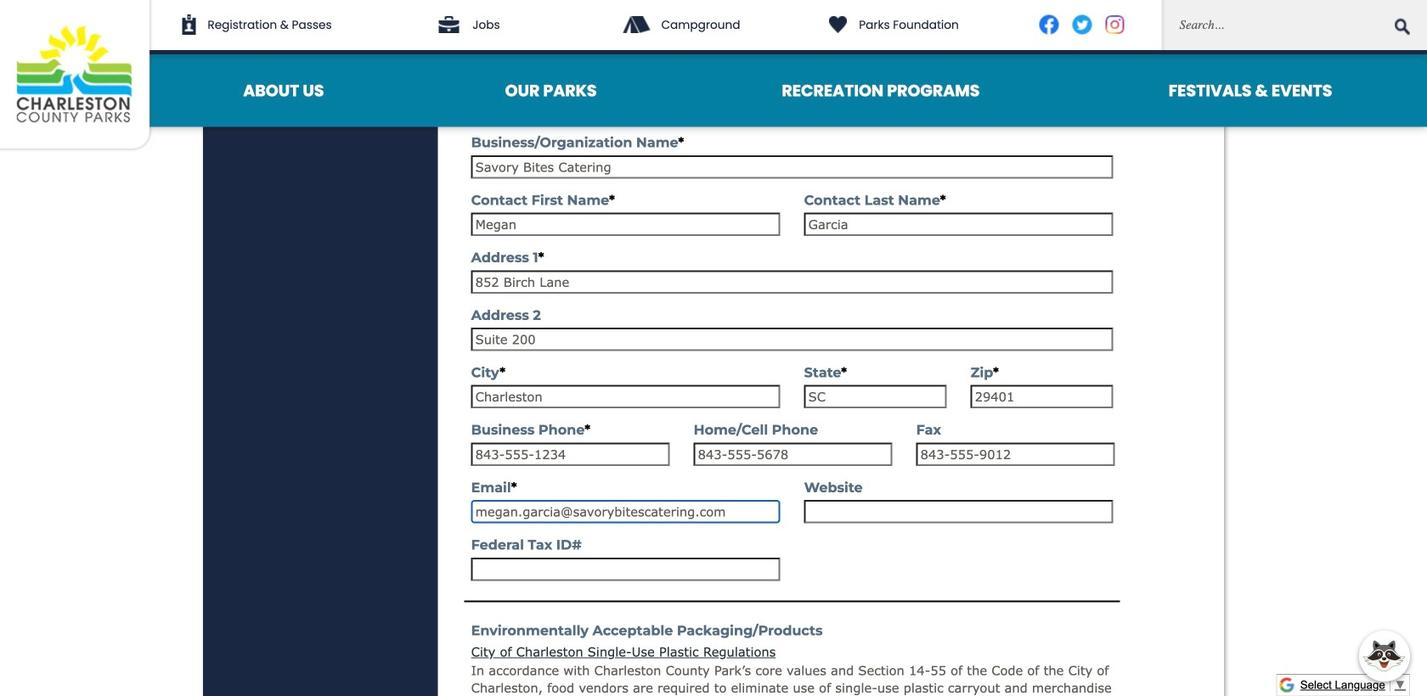 Task type: describe. For each thing, give the bounding box(es) containing it.
home page image
[[0, 0, 153, 152]]

3 menu item from the left
[[688, 54, 1074, 127]]



Task type: locate. For each thing, give the bounding box(es) containing it.
1 menu item from the left
[[153, 54, 414, 127]]

menu
[[153, 54, 1428, 127]]

menu item
[[153, 54, 414, 127], [414, 54, 688, 127], [688, 54, 1074, 127], [1074, 54, 1428, 127]]

2 menu item from the left
[[414, 54, 688, 127]]

None text field
[[471, 155, 1114, 179], [471, 213, 781, 236], [971, 385, 1114, 409], [694, 443, 893, 466], [471, 501, 781, 524], [804, 501, 1114, 524], [471, 558, 781, 581], [471, 155, 1114, 179], [471, 213, 781, 236], [971, 385, 1114, 409], [694, 443, 893, 466], [471, 501, 781, 524], [804, 501, 1114, 524], [471, 558, 781, 581]]

None text field
[[804, 213, 1114, 236], [471, 270, 1114, 294], [471, 328, 1114, 351], [471, 385, 781, 409], [804, 385, 947, 409], [471, 443, 670, 466], [917, 443, 1115, 466], [804, 213, 1114, 236], [471, 270, 1114, 294], [471, 328, 1114, 351], [471, 385, 781, 409], [804, 385, 947, 409], [471, 443, 670, 466], [917, 443, 1115, 466]]

search image
[[1395, 18, 1411, 35]]

Search... text field
[[1162, 0, 1428, 50]]

4 menu item from the left
[[1074, 54, 1428, 127]]



Task type: vqa. For each thing, say whether or not it's contained in the screenshot.
Home page image
yes



